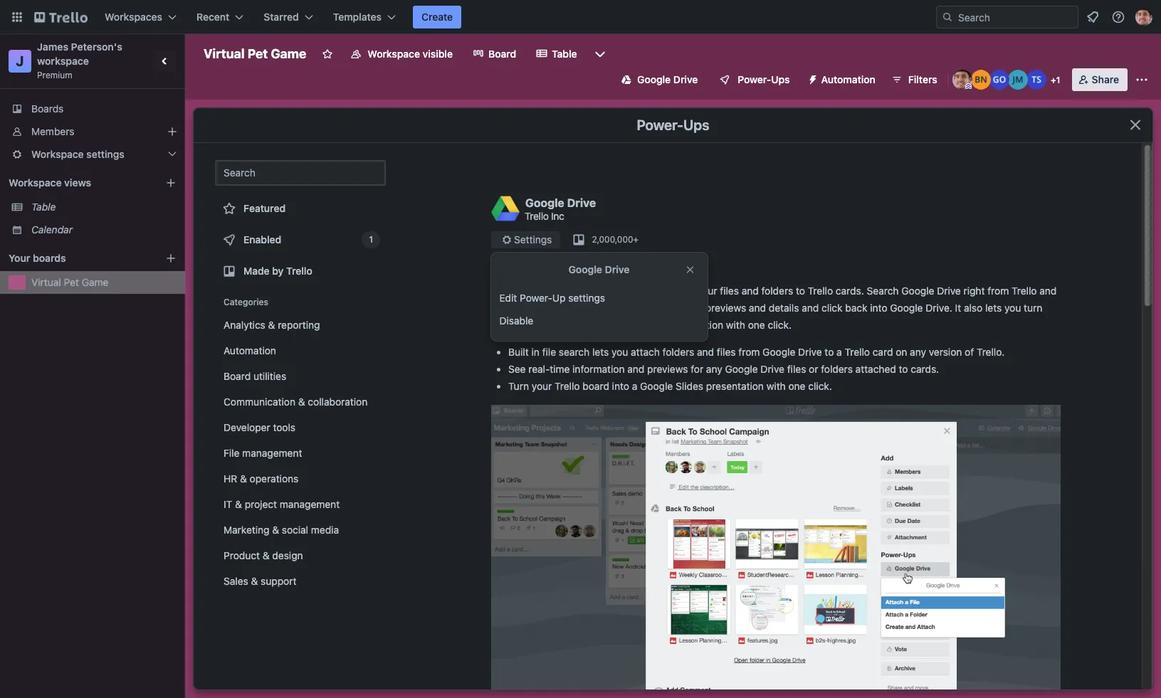 Task type: describe. For each thing, give the bounding box(es) containing it.
0 horizontal spatial up
[[553, 292, 566, 304]]

workspace
[[37, 55, 89, 67]]

marketing & social media
[[224, 524, 339, 536]]

workspace settings
[[31, 148, 124, 160]]

search
[[867, 285, 899, 297]]

& for marketing
[[272, 524, 279, 536]]

1 vertical spatial into
[[572, 319, 589, 331]]

your boards
[[9, 252, 66, 264]]

utilities
[[253, 370, 286, 382]]

you inside "the google drive power-up for trello brings your files and folders to trello cards. search google drive right from trello and attach relevant files and folders. see real-time previews and details and click back into google drive. it also lets you turn your trello board into a google slides presentation with one click."
[[1005, 302, 1021, 314]]

google inside google drive trello inc
[[525, 196, 564, 209]]

your boards with 1 items element
[[9, 250, 144, 267]]

workspace for workspace settings
[[31, 148, 84, 160]]

hr
[[224, 473, 237, 485]]

0 horizontal spatial +
[[633, 234, 639, 245]]

starred
[[264, 11, 299, 23]]

j link
[[9, 50, 31, 73]]

sales
[[224, 575, 248, 587]]

workspace views
[[9, 177, 91, 189]]

file
[[542, 346, 556, 358]]

click. inside built in file search lets you attach folders and files from google drive to a trello card on any version of trello. see real-time information and previews for any google drive files or folders attached to cards. turn your trello board into a google slides presentation with one click.
[[808, 380, 832, 392]]

2 horizontal spatial a
[[837, 346, 842, 358]]

trello inside google drive trello inc
[[525, 210, 549, 222]]

right
[[964, 285, 985, 297]]

1 vertical spatial google drive
[[569, 263, 630, 276]]

& for analytics
[[268, 319, 275, 331]]

real- inside built in file search lets you attach folders and files from google drive to a trello card on any version of trello. see real-time information and previews for any google drive files or folders attached to cards. turn your trello board into a google slides presentation with one click.
[[528, 363, 550, 375]]

create button
[[413, 6, 462, 28]]

this member is an admin of this board. image
[[965, 83, 972, 90]]

google drive button
[[613, 68, 707, 91]]

made by trello link
[[215, 257, 386, 286]]

settings inside dropdown button
[[86, 148, 124, 160]]

calendar
[[31, 224, 73, 236]]

from inside "the google drive power-up for trello brings your files and folders to trello cards. search google drive right from trello and attach relevant files and folders. see real-time previews and details and click back into google drive. it also lets you turn your trello board into a google slides presentation with one click."
[[988, 285, 1009, 297]]

1 vertical spatial automation
[[224, 345, 276, 357]]

developer
[[224, 422, 270, 434]]

1 horizontal spatial settings
[[569, 292, 606, 304]]

show menu image
[[1135, 73, 1149, 87]]

into inside built in file search lets you attach folders and files from google drive to a trello card on any version of trello. see real-time information and previews for any google drive files or folders attached to cards. turn your trello board into a google slides presentation with one click.
[[612, 380, 629, 392]]

file management link
[[215, 442, 386, 465]]

workspace for workspace views
[[9, 177, 62, 189]]

templates
[[333, 11, 382, 23]]

reporting
[[278, 319, 320, 331]]

attached
[[856, 363, 896, 375]]

filters
[[908, 73, 937, 85]]

sm image inside settings link
[[500, 233, 514, 247]]

your
[[9, 252, 30, 264]]

game inside board name text field
[[271, 46, 306, 61]]

version
[[929, 346, 962, 358]]

settings link
[[491, 231, 561, 248]]

0 horizontal spatial sm image
[[586, 257, 601, 271]]

automation button
[[801, 68, 884, 91]]

1 horizontal spatial +
[[1051, 75, 1056, 85]]

& for it
[[235, 498, 242, 511]]

gary orlando (garyorlando) image
[[989, 70, 1009, 90]]

0 vertical spatial your
[[697, 285, 717, 297]]

a inside "the google drive power-up for trello brings your files and folders to trello cards. search google drive right from trello and attach relevant files and folders. see real-time previews and details and click back into google drive. it also lets you turn your trello board into a google slides presentation with one click."
[[592, 319, 597, 331]]

primary element
[[0, 0, 1161, 34]]

james peterson (jamespeterson93) image
[[1136, 9, 1153, 26]]

project
[[245, 498, 277, 511]]

hr & operations link
[[215, 468, 386, 491]]

boards
[[31, 103, 64, 115]]

screenshot image
[[491, 405, 1061, 698]]

brings
[[666, 285, 694, 297]]

categories
[[224, 297, 268, 308]]

contact support
[[506, 256, 581, 268]]

pet inside board name text field
[[248, 46, 268, 61]]

files down "the google drive power-up for trello brings your files and folders to trello cards. search google drive right from trello and attach relevant files and folders. see real-time previews and details and click back into google drive. it also lets you turn your trello board into a google slides presentation with one click."
[[717, 346, 736, 358]]

power- inside "the google drive power-up for trello brings your files and folders to trello cards. search google drive right from trello and attach relevant files and folders. see real-time previews and details and click back into google drive. it also lets you turn your trello board into a google slides presentation with one click."
[[574, 285, 606, 297]]

james peterson (jamespeterson93) image
[[952, 70, 972, 90]]

to inside "the google drive power-up for trello brings your files and folders to trello cards. search google drive right from trello and attach relevant files and folders. see real-time previews and details and click back into google drive. it also lets you turn your trello board into a google slides presentation with one click."
[[796, 285, 805, 297]]

power- inside "button"
[[738, 73, 771, 85]]

privacy policy
[[601, 256, 664, 268]]

you inside built in file search lets you attach folders and files from google drive to a trello card on any version of trello. see real-time information and previews for any google drive files or folders attached to cards. turn your trello board into a google slides presentation with one click.
[[612, 346, 628, 358]]

recent button
[[188, 6, 252, 28]]

search
[[559, 346, 590, 358]]

james peterson's workspace premium
[[37, 41, 125, 80]]

virtual pet game link
[[31, 276, 177, 290]]

tools
[[273, 422, 296, 434]]

trello up click
[[808, 285, 833, 297]]

real- inside "the google drive power-up for trello brings your files and folders to trello cards. search google drive right from trello and attach relevant files and folders. see real-time previews and details and click back into google drive. it also lets you turn your trello board into a google slides presentation with one click."
[[661, 302, 683, 314]]

from inside built in file search lets you attach folders and files from google drive to a trello card on any version of trello. see real-time information and previews for any google drive files or folders attached to cards. turn your trello board into a google slides presentation with one click.
[[739, 346, 760, 358]]

card
[[873, 346, 893, 358]]

disable
[[500, 315, 534, 327]]

1 vertical spatial table
[[31, 201, 56, 213]]

0 horizontal spatial power-ups
[[637, 117, 710, 133]]

1 vertical spatial table link
[[31, 200, 177, 214]]

1 vertical spatial virtual pet game
[[31, 276, 109, 288]]

drive.
[[926, 302, 953, 314]]

inc
[[551, 210, 564, 222]]

0 horizontal spatial ups
[[684, 117, 710, 133]]

james peterson's workspace link
[[37, 41, 125, 67]]

& for communication
[[298, 396, 305, 408]]

built
[[508, 346, 529, 358]]

it & project management link
[[215, 493, 386, 516]]

in
[[532, 346, 540, 358]]

enabled
[[244, 234, 281, 246]]

click
[[822, 302, 843, 314]]

edit
[[500, 292, 518, 304]]

Board name text field
[[197, 43, 314, 66]]

0 horizontal spatial your
[[491, 319, 512, 331]]

click. inside "the google drive power-up for trello brings your files and folders to trello cards. search google drive right from trello and attach relevant files and folders. see real-time previews and details and click back into google drive. it also lets you turn your trello board into a google slides presentation with one click."
[[768, 319, 792, 331]]

0 horizontal spatial support
[[261, 575, 297, 587]]

share button
[[1072, 68, 1128, 91]]

it & project management
[[224, 498, 340, 511]]

board inside "the google drive power-up for trello brings your files and folders to trello cards. search google drive right from trello and attach relevant files and folders. see real-time previews and details and click back into google drive. it also lets you turn your trello board into a google slides presentation with one click."
[[542, 319, 569, 331]]

also
[[964, 302, 983, 314]]

social
[[282, 524, 308, 536]]

0 horizontal spatial game
[[82, 276, 109, 288]]

folders inside "the google drive power-up for trello brings your files and folders to trello cards. search google drive right from trello and attach relevant files and folders. see real-time previews and details and click back into google drive. it also lets you turn your trello board into a google slides presentation with one click."
[[762, 285, 793, 297]]

james
[[37, 41, 68, 53]]

premium
[[37, 70, 72, 80]]

& for sales
[[251, 575, 258, 587]]

time inside built in file search lets you attach folders and files from google drive to a trello card on any version of trello. see real-time information and previews for any google drive files or folders attached to cards. turn your trello board into a google slides presentation with one click.
[[550, 363, 570, 375]]

1 horizontal spatial any
[[910, 346, 926, 358]]

1 horizontal spatial 1
[[1056, 75, 1061, 85]]

by
[[272, 265, 284, 277]]

communication & collaboration link
[[215, 391, 386, 414]]

trello.
[[977, 346, 1005, 358]]

with inside built in file search lets you attach folders and files from google drive to a trello card on any version of trello. see real-time information and previews for any google drive files or folders attached to cards. turn your trello board into a google slides presentation with one click.
[[767, 380, 786, 392]]

virtual inside board name text field
[[204, 46, 245, 61]]

starred button
[[255, 6, 322, 28]]

featured link
[[215, 194, 386, 223]]

it
[[224, 498, 232, 511]]

1 horizontal spatial a
[[632, 380, 637, 392]]

lets inside built in file search lets you attach folders and files from google drive to a trello card on any version of trello. see real-time information and previews for any google drive files or folders attached to cards. turn your trello board into a google slides presentation with one click.
[[592, 346, 609, 358]]

product & design link
[[215, 545, 386, 567]]

1 horizontal spatial to
[[825, 346, 834, 358]]

trello up the attached
[[845, 346, 870, 358]]

2,000,000
[[592, 234, 633, 245]]

automation link
[[215, 340, 386, 362]]

Search field
[[953, 6, 1078, 28]]

Search text field
[[215, 160, 386, 186]]

0 horizontal spatial any
[[706, 363, 722, 375]]

trello down relevant
[[514, 319, 540, 331]]

sales & support link
[[215, 570, 386, 593]]

files right brings
[[720, 285, 739, 297]]

it
[[955, 302, 961, 314]]

1 horizontal spatial table
[[552, 48, 577, 60]]

collaboration
[[308, 396, 368, 408]]

marketing & social media link
[[215, 519, 386, 542]]

workspaces button
[[96, 6, 185, 28]]

2 vertical spatial folders
[[821, 363, 853, 375]]

templates button
[[324, 6, 404, 28]]

product
[[224, 550, 260, 562]]

slides inside built in file search lets you attach folders and files from google drive to a trello card on any version of trello. see real-time information and previews for any google drive files or folders attached to cards. turn your trello board into a google slides presentation with one click.
[[676, 380, 703, 392]]



Task type: vqa. For each thing, say whether or not it's contained in the screenshot.
Free
no



Task type: locate. For each thing, give the bounding box(es) containing it.
0 vertical spatial time
[[683, 302, 703, 314]]

0 vertical spatial pet
[[248, 46, 268, 61]]

cards. inside built in file search lets you attach folders and files from google drive to a trello card on any version of trello. see real-time information and previews for any google drive files or folders attached to cards. turn your trello board into a google slides presentation with one click.
[[911, 363, 939, 375]]

virtual pet game down your boards with 1 items element
[[31, 276, 109, 288]]

1 horizontal spatial folders
[[762, 285, 793, 297]]

or
[[809, 363, 818, 375]]

1 horizontal spatial support
[[545, 256, 581, 268]]

for
[[622, 285, 635, 297], [691, 363, 704, 375]]

table
[[552, 48, 577, 60], [31, 201, 56, 213]]

1 horizontal spatial time
[[683, 302, 703, 314]]

drive up or
[[798, 346, 822, 358]]

workspace for workspace visible
[[368, 48, 420, 60]]

+ right tara schultz (taraschultz7) 'icon'
[[1051, 75, 1056, 85]]

settings
[[86, 148, 124, 160], [569, 292, 606, 304]]

0 vertical spatial power-ups
[[738, 73, 790, 85]]

power-ups inside "button"
[[738, 73, 790, 85]]

up down the contact support
[[553, 292, 566, 304]]

drive
[[673, 73, 698, 85], [567, 196, 596, 209], [605, 263, 630, 276], [547, 285, 571, 297], [937, 285, 961, 297], [798, 346, 822, 358], [761, 363, 785, 375]]

google drive icon image
[[622, 75, 632, 85]]

folders down brings
[[663, 346, 694, 358]]

previews inside "the google drive power-up for trello brings your files and folders to trello cards. search google drive right from trello and attach relevant files and folders. see real-time previews and details and click back into google drive. it also lets you turn your trello board into a google slides presentation with one click."
[[705, 302, 746, 314]]

your right brings
[[697, 285, 717, 297]]

1 vertical spatial settings
[[569, 292, 606, 304]]

0 vertical spatial real-
[[661, 302, 683, 314]]

workspace visible
[[368, 48, 453, 60]]

lets inside "the google drive power-up for trello brings your files and folders to trello cards. search google drive right from trello and attach relevant files and folders. see real-time previews and details and click back into google drive. it also lets you turn your trello board into a google slides presentation with one click."
[[985, 302, 1002, 314]]

contact
[[506, 256, 542, 268]]

design
[[272, 550, 303, 562]]

1 vertical spatial one
[[789, 380, 806, 392]]

& left "social"
[[272, 524, 279, 536]]

0 horizontal spatial time
[[550, 363, 570, 375]]

1 vertical spatial a
[[837, 346, 842, 358]]

attach down folders.
[[631, 346, 660, 358]]

pet down starred on the top left
[[248, 46, 268, 61]]

management up the operations
[[242, 447, 302, 459]]

0 horizontal spatial slides
[[635, 319, 663, 331]]

0 vertical spatial board
[[542, 319, 569, 331]]

1 horizontal spatial you
[[1005, 302, 1021, 314]]

workspace
[[368, 48, 420, 60], [31, 148, 84, 160], [9, 177, 62, 189]]

board left utilities
[[224, 370, 251, 382]]

star or unstar board image
[[322, 48, 333, 60]]

any
[[910, 346, 926, 358], [706, 363, 722, 375]]

file
[[224, 447, 240, 459]]

0 vertical spatial a
[[592, 319, 597, 331]]

2 vertical spatial into
[[612, 380, 629, 392]]

a
[[592, 319, 597, 331], [837, 346, 842, 358], [632, 380, 637, 392]]

0 vertical spatial workspace
[[368, 48, 420, 60]]

table left customize views image
[[552, 48, 577, 60]]

lets up information in the bottom of the page
[[592, 346, 609, 358]]

virtual
[[204, 46, 245, 61], [31, 276, 61, 288]]

add board image
[[165, 253, 177, 264]]

time inside "the google drive power-up for trello brings your files and folders to trello cards. search google drive right from trello and attach relevant files and folders. see real-time previews and details and click back into google drive. it also lets you turn your trello board into a google slides presentation with one click."
[[683, 302, 703, 314]]

board right visible at top
[[488, 48, 516, 60]]

cards.
[[836, 285, 864, 297], [911, 363, 939, 375]]

create a view image
[[165, 177, 177, 189]]

into
[[870, 302, 888, 314], [572, 319, 589, 331], [612, 380, 629, 392]]

drive up relevant
[[547, 285, 571, 297]]

sm image up contact
[[500, 233, 514, 247]]

workspace inside workspace settings dropdown button
[[31, 148, 84, 160]]

0 vertical spatial you
[[1005, 302, 1021, 314]]

open information menu image
[[1111, 10, 1126, 24]]

automation up board utilities
[[224, 345, 276, 357]]

table link left customize views image
[[528, 43, 586, 66]]

workspace down members
[[31, 148, 84, 160]]

folders.
[[604, 302, 639, 314]]

1 vertical spatial attach
[[631, 346, 660, 358]]

previews
[[705, 302, 746, 314], [647, 363, 688, 375]]

game down starred popup button
[[271, 46, 306, 61]]

0 vertical spatial management
[[242, 447, 302, 459]]

1 vertical spatial sm image
[[491, 257, 506, 271]]

& right sales
[[251, 575, 258, 587]]

real- down the in
[[528, 363, 550, 375]]

0 horizontal spatial folders
[[663, 346, 694, 358]]

into up 'search'
[[572, 319, 589, 331]]

sm image up the
[[491, 257, 506, 271]]

attach inside built in file search lets you attach folders and files from google drive to a trello card on any version of trello. see real-time information and previews for any google drive files or folders attached to cards. turn your trello board into a google slides presentation with one click.
[[631, 346, 660, 358]]

operations
[[250, 473, 299, 485]]

automation inside button
[[821, 73, 876, 85]]

google inside button
[[637, 73, 671, 85]]

files
[[720, 285, 739, 297], [562, 302, 581, 314], [717, 346, 736, 358], [787, 363, 806, 375]]

sales & support
[[224, 575, 297, 587]]

trello down policy
[[638, 285, 663, 297]]

previews left the details
[[705, 302, 746, 314]]

0 vertical spatial game
[[271, 46, 306, 61]]

0 vertical spatial folders
[[762, 285, 793, 297]]

workspace left views
[[9, 177, 62, 189]]

workspaces
[[105, 11, 162, 23]]

0 horizontal spatial you
[[612, 346, 628, 358]]

board for board utilities
[[224, 370, 251, 382]]

1 vertical spatial cards.
[[911, 363, 939, 375]]

information
[[573, 363, 625, 375]]

1 vertical spatial pet
[[64, 276, 79, 288]]

views
[[64, 177, 91, 189]]

1 horizontal spatial google drive
[[637, 73, 698, 85]]

+
[[1051, 75, 1056, 85], [633, 234, 639, 245]]

board
[[542, 319, 569, 331], [583, 380, 609, 392]]

filters button
[[887, 68, 942, 91]]

with
[[726, 319, 745, 331], [767, 380, 786, 392]]

edit power-up settings
[[500, 292, 606, 304]]

files right relevant
[[562, 302, 581, 314]]

click. down or
[[808, 380, 832, 392]]

sm image
[[500, 233, 514, 247], [491, 257, 506, 271]]

1 vertical spatial to
[[825, 346, 834, 358]]

support up edit power-up settings
[[545, 256, 581, 268]]

0 vertical spatial board
[[488, 48, 516, 60]]

google drive up "edit power-up settings" link
[[569, 263, 630, 276]]

one inside "the google drive power-up for trello brings your files and folders to trello cards. search google drive right from trello and attach relevant files and folders. see real-time previews and details and click back into google drive. it also lets you turn your trello board into a google slides presentation with one click."
[[748, 319, 765, 331]]

see inside built in file search lets you attach folders and files from google drive to a trello card on any version of trello. see real-time information and previews for any google drive files or folders attached to cards. turn your trello board into a google slides presentation with one click.
[[508, 363, 526, 375]]

0 horizontal spatial virtual
[[31, 276, 61, 288]]

previews inside built in file search lets you attach folders and files from google drive to a trello card on any version of trello. see real-time information and previews for any google drive files or folders attached to cards. turn your trello board into a google slides presentation with one click.
[[647, 363, 688, 375]]

share
[[1092, 73, 1119, 85]]

time down file
[[550, 363, 570, 375]]

settings up disable link
[[569, 292, 606, 304]]

automation
[[821, 73, 876, 85], [224, 345, 276, 357]]

1 horizontal spatial slides
[[676, 380, 703, 392]]

slides inside "the google drive power-up for trello brings your files and folders to trello cards. search google drive right from trello and attach relevant files and folders. see real-time previews and details and click back into google drive. it also lets you turn your trello board into a google slides presentation with one click."
[[635, 319, 663, 331]]

boards
[[33, 252, 66, 264]]

one
[[748, 319, 765, 331], [789, 380, 806, 392]]

to
[[796, 285, 805, 297], [825, 346, 834, 358], [899, 363, 908, 375]]

attach
[[491, 302, 520, 314], [631, 346, 660, 358]]

presentation inside "the google drive power-up for trello brings your files and folders to trello cards. search google drive right from trello and attach relevant files and folders. see real-time previews and details and click back into google drive. it also lets you turn your trello board into a google slides presentation with one click."
[[666, 319, 723, 331]]

0 vertical spatial sm image
[[801, 68, 821, 88]]

1 horizontal spatial power-ups
[[738, 73, 790, 85]]

from down "the google drive power-up for trello brings your files and folders to trello cards. search google drive right from trello and attach relevant files and folders. see real-time previews and details and click back into google drive. it also lets you turn your trello board into a google slides presentation with one click."
[[739, 346, 760, 358]]

from
[[988, 285, 1009, 297], [739, 346, 760, 358]]

1 vertical spatial 1
[[369, 234, 373, 245]]

1 horizontal spatial cards.
[[911, 363, 939, 375]]

communication
[[224, 396, 296, 408]]

your inside built in file search lets you attach folders and files from google drive to a trello card on any version of trello. see real-time information and previews for any google drive files or folders attached to cards. turn your trello board into a google slides presentation with one click.
[[532, 380, 552, 392]]

0 vertical spatial support
[[545, 256, 581, 268]]

0 horizontal spatial table link
[[31, 200, 177, 214]]

cards. inside "the google drive power-up for trello brings your files and folders to trello cards. search google drive right from trello and attach relevant files and folders. see real-time previews and details and click back into google drive. it also lets you turn your trello board into a google slides presentation with one click."
[[836, 285, 864, 297]]

create
[[422, 11, 453, 23]]

0 vertical spatial presentation
[[666, 319, 723, 331]]

1 horizontal spatial lets
[[985, 302, 1002, 314]]

1 horizontal spatial up
[[606, 285, 619, 297]]

virtual pet game
[[204, 46, 306, 61], [31, 276, 109, 288]]

your right turn
[[532, 380, 552, 392]]

made by trello
[[244, 265, 312, 277]]

table up calendar
[[31, 201, 56, 213]]

1 vertical spatial previews
[[647, 363, 688, 375]]

workspace settings button
[[0, 143, 185, 166]]

click. down the details
[[768, 319, 792, 331]]

to down on
[[899, 363, 908, 375]]

1 horizontal spatial real-
[[661, 302, 683, 314]]

& right analytics
[[268, 319, 275, 331]]

you left turn
[[1005, 302, 1021, 314]]

1 horizontal spatial game
[[271, 46, 306, 61]]

trello down 'search'
[[555, 380, 580, 392]]

drive inside google drive trello inc
[[567, 196, 596, 209]]

1 horizontal spatial virtual
[[204, 46, 245, 61]]

folders up the details
[[762, 285, 793, 297]]

into down the "search"
[[870, 302, 888, 314]]

drive down "2,000,000 +" at the top right
[[605, 263, 630, 276]]

1 vertical spatial for
[[691, 363, 704, 375]]

files left or
[[787, 363, 806, 375]]

workspace visible button
[[342, 43, 461, 66]]

0 notifications image
[[1084, 9, 1101, 26]]

visible
[[423, 48, 453, 60]]

lets
[[985, 302, 1002, 314], [592, 346, 609, 358]]

analytics
[[224, 319, 265, 331]]

made
[[244, 265, 270, 277]]

board utilities link
[[215, 365, 386, 388]]

0 horizontal spatial settings
[[86, 148, 124, 160]]

one inside built in file search lets you attach folders and files from google drive to a trello card on any version of trello. see real-time information and previews for any google drive files or folders attached to cards. turn your trello board into a google slides presentation with one click.
[[789, 380, 806, 392]]

analytics & reporting link
[[215, 314, 386, 337]]

jeremy miller (jeremymiller198) image
[[1008, 70, 1028, 90]]

1 vertical spatial from
[[739, 346, 760, 358]]

1 horizontal spatial automation
[[821, 73, 876, 85]]

google drive right google drive icon
[[637, 73, 698, 85]]

0 horizontal spatial pet
[[64, 276, 79, 288]]

2 vertical spatial your
[[532, 380, 552, 392]]

back to home image
[[34, 6, 88, 28]]

sm image
[[801, 68, 821, 88], [586, 257, 601, 271]]

folders right or
[[821, 363, 853, 375]]

real- down brings
[[661, 302, 683, 314]]

search image
[[942, 11, 953, 23]]

virtual pet game inside board name text field
[[204, 46, 306, 61]]

1 vertical spatial see
[[508, 363, 526, 375]]

& right the "it"
[[235, 498, 242, 511]]

your down edit
[[491, 319, 512, 331]]

2 horizontal spatial into
[[870, 302, 888, 314]]

up up folders.
[[606, 285, 619, 297]]

0 vertical spatial virtual
[[204, 46, 245, 61]]

game down your boards with 1 items element
[[82, 276, 109, 288]]

0 vertical spatial sm image
[[500, 233, 514, 247]]

trello right by
[[286, 265, 312, 277]]

1 vertical spatial any
[[706, 363, 722, 375]]

see inside "the google drive power-up for trello brings your files and folders to trello cards. search google drive right from trello and attach relevant files and folders. see real-time previews and details and click back into google drive. it also lets you turn your trello board into a google slides presentation with one click."
[[641, 302, 659, 314]]

drive up it
[[937, 285, 961, 297]]

time down brings
[[683, 302, 703, 314]]

peterson's
[[71, 41, 122, 53]]

board for board
[[488, 48, 516, 60]]

1 vertical spatial board
[[583, 380, 609, 392]]

0 vertical spatial table link
[[528, 43, 586, 66]]

drive inside button
[[673, 73, 698, 85]]

to up the details
[[796, 285, 805, 297]]

the google drive power-up for trello brings your files and folders to trello cards. search google drive right from trello and attach relevant files and folders. see real-time previews and details and click back into google drive. it also lets you turn your trello board into a google slides presentation with one click.
[[491, 285, 1057, 331]]

& for hr
[[240, 473, 247, 485]]

2 vertical spatial to
[[899, 363, 908, 375]]

workspace left visible at top
[[368, 48, 420, 60]]

folders
[[762, 285, 793, 297], [663, 346, 694, 358], [821, 363, 853, 375]]

from right right at right
[[988, 285, 1009, 297]]

& for product
[[263, 550, 270, 562]]

1 horizontal spatial board
[[583, 380, 609, 392]]

1 horizontal spatial table link
[[528, 43, 586, 66]]

1 vertical spatial board
[[224, 370, 251, 382]]

contact support link
[[506, 256, 581, 268]]

google drive inside button
[[637, 73, 698, 85]]

trello up turn
[[1012, 285, 1037, 297]]

sm image inside automation button
[[801, 68, 821, 88]]

to down click
[[825, 346, 834, 358]]

lets right also
[[985, 302, 1002, 314]]

the
[[491, 285, 509, 297]]

settings
[[514, 234, 552, 246]]

into down information in the bottom of the page
[[612, 380, 629, 392]]

marketing
[[224, 524, 269, 536]]

+ 1
[[1051, 75, 1061, 85]]

trello left inc
[[525, 210, 549, 222]]

0 horizontal spatial 1
[[369, 234, 373, 245]]

presentation inside built in file search lets you attach folders and files from google drive to a trello card on any version of trello. see real-time information and previews for any google drive files or folders attached to cards. turn your trello board into a google slides presentation with one click.
[[706, 380, 764, 392]]

1 vertical spatial click.
[[808, 380, 832, 392]]

support down design
[[261, 575, 297, 587]]

2 vertical spatial a
[[632, 380, 637, 392]]

built in file search lets you attach folders and files from google drive to a trello card on any version of trello. see real-time information and previews for any google drive files or folders attached to cards. turn your trello board into a google slides presentation with one click.
[[508, 346, 1005, 392]]

members
[[31, 125, 74, 137]]

virtual down recent dropdown button
[[204, 46, 245, 61]]

previews right information in the bottom of the page
[[647, 363, 688, 375]]

ups left automation button
[[771, 73, 790, 85]]

drive right google drive icon
[[673, 73, 698, 85]]

pet down your boards with 1 items element
[[64, 276, 79, 288]]

1 horizontal spatial virtual pet game
[[204, 46, 306, 61]]

for inside built in file search lets you attach folders and files from google drive to a trello card on any version of trello. see real-time information and previews for any google drive files or folders attached to cards. turn your trello board into a google slides presentation with one click.
[[691, 363, 704, 375]]

settings down members link
[[86, 148, 124, 160]]

up inside "the google drive power-up for trello brings your files and folders to trello cards. search google drive right from trello and attach relevant files and folders. see real-time previews and details and click back into google drive. it also lets you turn your trello board into a google slides presentation with one click."
[[606, 285, 619, 297]]

you up information in the bottom of the page
[[612, 346, 628, 358]]

0 horizontal spatial table
[[31, 201, 56, 213]]

product & design
[[224, 550, 303, 562]]

workspace inside workspace visible button
[[368, 48, 420, 60]]

+ up privacy policy
[[633, 234, 639, 245]]

& down 'board utilities' link
[[298, 396, 305, 408]]

& left design
[[263, 550, 270, 562]]

1 vertical spatial +
[[633, 234, 639, 245]]

0 vertical spatial 1
[[1056, 75, 1061, 85]]

google drive trello inc
[[525, 196, 596, 222]]

with inside "the google drive power-up for trello brings your files and folders to trello cards. search google drive right from trello and attach relevant files and folders. see real-time previews and details and click back into google drive. it also lets you turn your trello board into a google slides presentation with one click."
[[726, 319, 745, 331]]

see right folders.
[[641, 302, 659, 314]]

privacy policy link
[[601, 256, 664, 268]]

customize views image
[[593, 47, 607, 61]]

0 horizontal spatial from
[[739, 346, 760, 358]]

0 horizontal spatial a
[[592, 319, 597, 331]]

board inside built in file search lets you attach folders and files from google drive to a trello card on any version of trello. see real-time information and previews for any google drive files or folders attached to cards. turn your trello board into a google slides presentation with one click.
[[583, 380, 609, 392]]

0 vertical spatial attach
[[491, 302, 520, 314]]

ben nelson (bennelson96) image
[[971, 70, 991, 90]]

1 horizontal spatial your
[[532, 380, 552, 392]]

2,000,000 +
[[592, 234, 639, 245]]

drive left or
[[761, 363, 785, 375]]

1 vertical spatial power-ups
[[637, 117, 710, 133]]

& right 'hr'
[[240, 473, 247, 485]]

edit power-up settings link
[[491, 287, 708, 310]]

0 horizontal spatial lets
[[592, 346, 609, 358]]

turn
[[1024, 302, 1043, 314]]

table link up calendar link at the left top
[[31, 200, 177, 214]]

trello
[[525, 210, 549, 222], [286, 265, 312, 277], [638, 285, 663, 297], [808, 285, 833, 297], [1012, 285, 1037, 297], [514, 319, 540, 331], [845, 346, 870, 358], [555, 380, 580, 392]]

workspace navigation collapse icon image
[[155, 51, 175, 71]]

1 vertical spatial management
[[280, 498, 340, 511]]

2 horizontal spatial folders
[[821, 363, 853, 375]]

attach inside "the google drive power-up for trello brings your files and folders to trello cards. search google drive right from trello and attach relevant files and folders. see real-time previews and details and click back into google drive. it also lets you turn your trello board into a google slides presentation with one click."
[[491, 302, 520, 314]]

see down built
[[508, 363, 526, 375]]

drive up 2,000,000
[[567, 196, 596, 209]]

cards. up back
[[836, 285, 864, 297]]

for inside "the google drive power-up for trello brings your files and folders to trello cards. search google drive right from trello and attach relevant files and folders. see real-time previews and details and click back into google drive. it also lets you turn your trello board into a google slides presentation with one click."
[[622, 285, 635, 297]]

presentation
[[666, 319, 723, 331], [706, 380, 764, 392]]

your
[[697, 285, 717, 297], [491, 319, 512, 331], [532, 380, 552, 392]]

relevant
[[523, 302, 560, 314]]

1 vertical spatial game
[[82, 276, 109, 288]]

trello inside made by trello link
[[286, 265, 312, 277]]

ups down google drive button
[[684, 117, 710, 133]]

cards. down version
[[911, 363, 939, 375]]

developer tools
[[224, 422, 296, 434]]

0 vertical spatial ups
[[771, 73, 790, 85]]

board down relevant
[[542, 319, 569, 331]]

policy
[[637, 256, 664, 268]]

1 horizontal spatial for
[[691, 363, 704, 375]]

2 horizontal spatial to
[[899, 363, 908, 375]]

ups inside "button"
[[771, 73, 790, 85]]

board down information in the bottom of the page
[[583, 380, 609, 392]]

sm image right power-ups "button"
[[801, 68, 821, 88]]

1 vertical spatial sm image
[[586, 257, 601, 271]]

you
[[1005, 302, 1021, 314], [612, 346, 628, 358]]

virtual pet game down starred on the top left
[[204, 46, 306, 61]]

1 horizontal spatial from
[[988, 285, 1009, 297]]

automation left filters button
[[821, 73, 876, 85]]

0 horizontal spatial into
[[572, 319, 589, 331]]

board utilities
[[224, 370, 286, 382]]

attach up disable
[[491, 302, 520, 314]]

recent
[[197, 11, 229, 23]]

1 vertical spatial you
[[612, 346, 628, 358]]

tara schultz (taraschultz7) image
[[1027, 70, 1046, 90]]

management down hr & operations link
[[280, 498, 340, 511]]

sm image down 2,000,000
[[586, 257, 601, 271]]

virtual down boards
[[31, 276, 61, 288]]

google
[[637, 73, 671, 85], [525, 196, 564, 209], [569, 263, 603, 276], [512, 285, 544, 297], [902, 285, 935, 297], [890, 302, 923, 314], [600, 319, 633, 331], [763, 346, 796, 358], [725, 363, 758, 375], [640, 380, 673, 392]]

0 vertical spatial previews
[[705, 302, 746, 314]]

0 vertical spatial +
[[1051, 75, 1056, 85]]

board
[[488, 48, 516, 60], [224, 370, 251, 382]]

0 vertical spatial into
[[870, 302, 888, 314]]



